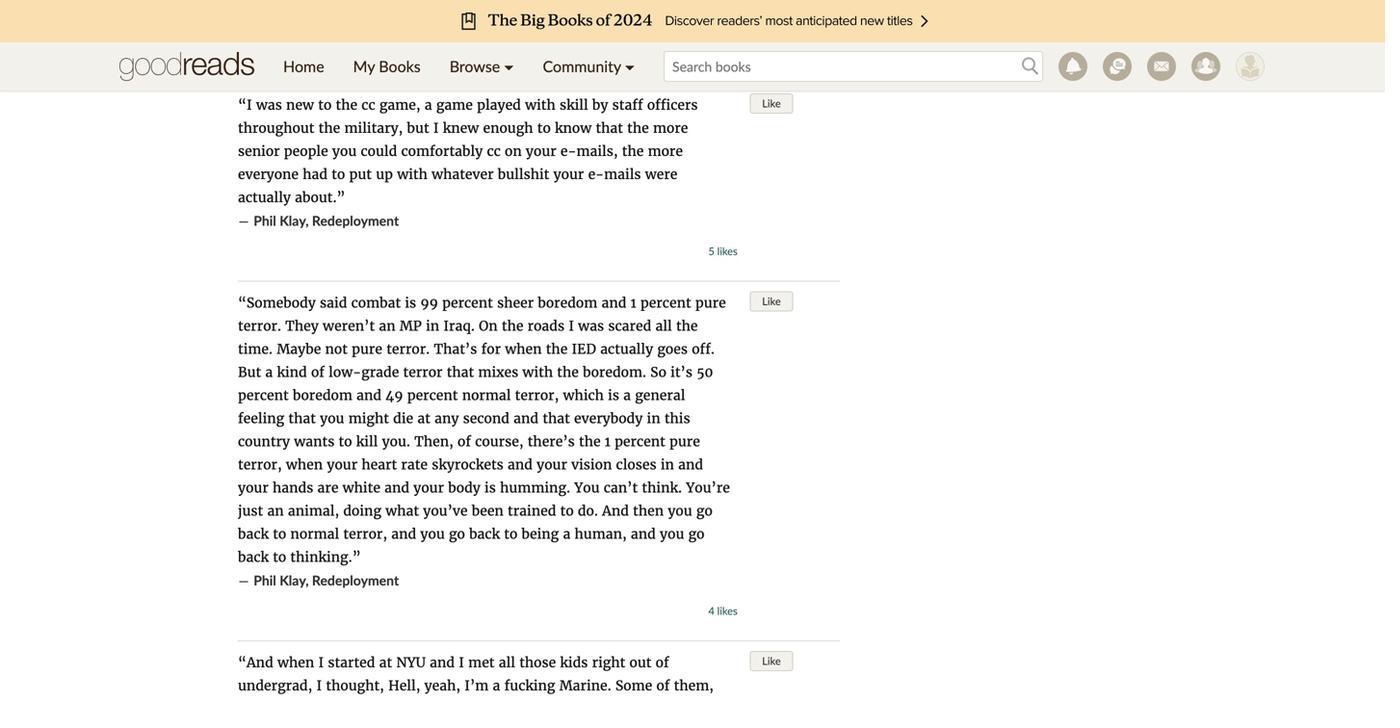Task type: vqa. For each thing, say whether or not it's contained in the screenshot.
Updates
no



Task type: locate. For each thing, give the bounding box(es) containing it.
boredom up roads
[[538, 294, 597, 312]]

1 vertical spatial know
[[625, 700, 662, 702]]

2 vertical spatial pure
[[669, 433, 700, 450]]

▾ inside community ▾ dropdown button
[[625, 57, 635, 76]]

likes for "somebody said combat is 99 percent sheer boredom and 1 percent pure terror. they weren't an mp in iraq. on the roads i was scared all the time. maybe not pure terror. that's for when the ied actually goes off. but a kind of low-grade terror that mixes with the boredom. so it's 50 percent boredom and 49 percent normal terror, which is a general feeling that you might die at any second and that everybody in this country wants to kill you. then, of course, there's the 1 percent pure terror, when your heart rate skyrockets and your vision closes in and your hands are white and your body is humming. you can't think. you're just an animal, doing what you've been trained to do. and then you go back to normal terror, and you go back to being a human, and you go back to thinking."
[[717, 604, 738, 617]]

1 vertical spatial at
[[379, 654, 392, 671]]

any
[[435, 410, 459, 427]]

menu
[[269, 42, 649, 91]]

0 vertical spatial all
[[655, 317, 672, 335]]

boredom.
[[583, 364, 646, 381]]

phil down "everyone"
[[254, 212, 276, 229]]

with right up
[[397, 166, 428, 183]]

at right the die
[[417, 410, 430, 427]]

been
[[472, 502, 504, 520]]

▾ up staff
[[625, 57, 635, 76]]

is
[[405, 294, 416, 312], [608, 387, 619, 404], [485, 479, 496, 497]]

mails,
[[576, 143, 618, 160]]

in left this on the left of page
[[647, 410, 660, 427]]

99
[[420, 294, 438, 312]]

klay, down about."
[[280, 212, 309, 229]]

was
[[256, 96, 282, 114], [578, 317, 604, 335]]

0 horizontal spatial actually
[[238, 189, 291, 206]]

was inside the "i was new to the cc game, a game played with skill by staff officers throughout the military, but i knew enough to know that the more senior people you could comfortably cc on your e-mails, the more everyone had to put up with whatever bullshit your e-mails were actually about." ― phil klay, redeployment
[[256, 96, 282, 114]]

do.
[[578, 502, 598, 520]]

4 likes
[[708, 604, 738, 617]]

kids down thought,
[[349, 700, 377, 702]]

i up educated
[[316, 677, 322, 694]]

terror, down doing
[[343, 525, 387, 543]]

"and when i started at nyu and i met all those kids right out of undergrad, i thought, hell, yeah, i'm a fucking marine. some of them, highly educated kids at a top five law school, didn't even know what t
[[238, 654, 731, 702]]

0 vertical spatial terror,
[[515, 387, 559, 404]]

1 vertical spatial cc
[[487, 143, 501, 160]]

▾ for browse ▾
[[504, 57, 514, 76]]

0 horizontal spatial know
[[555, 119, 592, 137]]

0 vertical spatial with
[[525, 96, 556, 114]]

with left skill
[[525, 96, 556, 114]]

1 vertical spatial like
[[762, 295, 781, 308]]

phil inside the "i was new to the cc game, a game played with skill by staff officers throughout the military, but i knew enough to know that the more senior people you could comfortably cc on your e-mails, the more everyone had to put up with whatever bullshit your e-mails were actually about." ― phil klay, redeployment
[[254, 212, 276, 229]]

that up there's
[[543, 410, 570, 427]]

an right 'just'
[[267, 502, 284, 520]]

and
[[602, 294, 627, 312], [356, 387, 381, 404], [514, 410, 539, 427], [508, 456, 533, 473], [678, 456, 703, 473], [384, 479, 409, 497], [391, 525, 416, 543], [631, 525, 656, 543], [430, 654, 455, 671]]

0 horizontal spatial kids
[[349, 700, 377, 702]]

0 vertical spatial an
[[379, 317, 396, 335]]

0 vertical spatial redeployment link
[[312, 212, 399, 229]]

0 vertical spatial likes
[[717, 47, 738, 60]]

0 vertical spatial like link
[[750, 93, 793, 114]]

everybody
[[574, 410, 643, 427]]

0 vertical spatial ―
[[238, 212, 249, 230]]

right
[[592, 654, 625, 671]]

iraq.
[[443, 317, 475, 335]]

1 redeployment from the top
[[312, 212, 399, 229]]

0 vertical spatial like
[[762, 97, 781, 110]]

is left 99
[[405, 294, 416, 312]]

50
[[697, 364, 713, 381]]

0 horizontal spatial 1
[[605, 433, 611, 450]]

1 vertical spatial with
[[397, 166, 428, 183]]

even
[[589, 700, 621, 702]]

6 likes
[[708, 47, 738, 60]]

sam green image
[[1236, 52, 1265, 81]]

Search books text field
[[664, 51, 1043, 82]]

2 vertical spatial like link
[[750, 651, 793, 671]]

is down boredom.
[[608, 387, 619, 404]]

1 horizontal spatial an
[[379, 317, 396, 335]]

1 vertical spatial phil
[[254, 572, 276, 589]]

likes right 5
[[717, 245, 738, 258]]

they
[[285, 317, 319, 335]]

1 horizontal spatial e-
[[588, 166, 604, 183]]

redeployment inside the "i was new to the cc game, a game played with skill by staff officers throughout the military, but i knew enough to know that the more senior people you could comfortably cc on your e-mails, the more everyone had to put up with whatever bullshit your e-mails were actually about." ― phil klay, redeployment
[[312, 212, 399, 229]]

educated
[[285, 700, 345, 702]]

pure up grade
[[352, 341, 382, 358]]

boredom
[[538, 294, 597, 312], [293, 387, 352, 404]]

1 horizontal spatial ▾
[[625, 57, 635, 76]]

grade
[[361, 364, 399, 381]]

that inside the "i was new to the cc game, a game played with skill by staff officers throughout the military, but i knew enough to know that the more senior people you could comfortably cc on your e-mails, the more everyone had to put up with whatever bullshit your e-mails were actually about." ― phil klay, redeployment
[[596, 119, 623, 137]]

0 horizontal spatial is
[[405, 294, 416, 312]]

1 ― from the top
[[238, 212, 249, 230]]

6
[[708, 47, 715, 60]]

―
[[238, 212, 249, 230], [238, 572, 249, 590]]

e-
[[561, 143, 576, 160], [588, 166, 604, 183]]

all inside "and when i started at nyu and i met all those kids right out of undergrad, i thought, hell, yeah, i'm a fucking marine. some of them, highly educated kids at a top five law school, didn't even know what t
[[499, 654, 515, 671]]

you down think.
[[668, 502, 692, 520]]

1
[[631, 294, 636, 312], [605, 433, 611, 450]]

1 vertical spatial is
[[608, 387, 619, 404]]

was right "i
[[256, 96, 282, 114]]

likes right 4
[[717, 604, 738, 617]]

▾
[[504, 57, 514, 76], [625, 57, 635, 76]]

to down the hands
[[273, 525, 286, 543]]

terror. down the mp
[[386, 341, 430, 358]]

your up 'just'
[[238, 479, 269, 497]]

3 likes from the top
[[717, 604, 738, 617]]

more down officers
[[653, 119, 688, 137]]

normal down animal, on the bottom
[[290, 525, 339, 543]]

go
[[696, 502, 713, 520], [449, 525, 465, 543], [688, 525, 705, 543]]

know down skill
[[555, 119, 592, 137]]

1 horizontal spatial terror,
[[343, 525, 387, 543]]

0 vertical spatial normal
[[462, 387, 511, 404]]

0 vertical spatial 1
[[631, 294, 636, 312]]

1 redeployment link from the top
[[312, 212, 399, 229]]

off.
[[692, 341, 715, 358]]

― down 'just'
[[238, 572, 249, 590]]

0 horizontal spatial an
[[267, 502, 284, 520]]

could
[[361, 143, 397, 160]]

time.
[[238, 341, 273, 358]]

actually down scared
[[600, 341, 653, 358]]

normal
[[462, 387, 511, 404], [290, 525, 339, 543]]

percent up iraq.
[[442, 294, 493, 312]]

an left the mp
[[379, 317, 396, 335]]

e- down skill
[[561, 143, 576, 160]]

1 horizontal spatial was
[[578, 317, 604, 335]]

1 vertical spatial like link
[[750, 291, 793, 312]]

the
[[336, 96, 357, 114], [319, 119, 340, 137], [627, 119, 649, 137], [622, 143, 644, 160], [502, 317, 523, 335], [676, 317, 698, 335], [546, 341, 568, 358], [557, 364, 579, 381], [579, 433, 601, 450]]

with right mixes
[[522, 364, 553, 381]]

0 horizontal spatial boredom
[[293, 387, 352, 404]]

0 vertical spatial actually
[[238, 189, 291, 206]]

skill
[[560, 96, 588, 114]]

1 like from the top
[[762, 97, 781, 110]]

the down the sheer
[[502, 317, 523, 335]]

1 vertical spatial an
[[267, 502, 284, 520]]

the down staff
[[627, 119, 649, 137]]

second
[[463, 410, 510, 427]]

cc up military,
[[362, 96, 375, 114]]

mixes
[[478, 364, 518, 381]]

a
[[425, 96, 432, 114], [265, 364, 273, 381], [623, 387, 631, 404], [563, 525, 571, 543], [493, 677, 500, 694], [398, 700, 406, 702]]

2 ▾ from the left
[[625, 57, 635, 76]]

my group discussions image
[[1103, 52, 1132, 81]]

percent up closes
[[615, 433, 665, 450]]

1 horizontal spatial know
[[625, 700, 662, 702]]

i right roads
[[569, 317, 574, 335]]

klay, down thinking." at bottom left
[[280, 572, 309, 589]]

of right out
[[656, 654, 669, 671]]

to left thinking." at bottom left
[[273, 549, 286, 566]]

a right being
[[563, 525, 571, 543]]

by
[[592, 96, 608, 114]]

likes for "i was new to the cc game, a game played with skill by staff officers throughout the military, but i knew enough to know that the more senior people you could comfortably cc on your e-mails, the more everyone had to put up with whatever bullshit your e-mails were actually about."
[[717, 245, 738, 258]]

1 vertical spatial redeployment
[[312, 572, 399, 589]]

notifications image
[[1059, 52, 1087, 81]]

2 vertical spatial when
[[277, 654, 314, 671]]

all right met
[[499, 654, 515, 671]]

1 vertical spatial redeployment link
[[312, 572, 399, 589]]

you down then
[[660, 525, 684, 543]]

can't
[[604, 479, 638, 497]]

e- down mails,
[[588, 166, 604, 183]]

friend requests image
[[1192, 52, 1220, 81]]

terror, down mixes
[[515, 387, 559, 404]]

actually inside the "i was new to the cc game, a game played with skill by staff officers throughout the military, but i knew enough to know that the more senior people you could comfortably cc on your e-mails, the more everyone had to put up with whatever bullshit your e-mails were actually about." ― phil klay, redeployment
[[238, 189, 291, 206]]

redeployment link for "somebody said combat is 99 percent sheer boredom and 1 percent pure terror. they weren't an mp in iraq. on the roads i was scared all the time. maybe not pure terror. that's for when the ied actually goes off. but a kind of low-grade terror that mixes with the boredom. so it's 50 percent boredom and 49 percent normal terror, which is a general feeling that you might die at any second and that everybody in this country wants to kill you. then, of course, there's the 1 percent pure terror, when your heart rate skyrockets and your vision closes in and your hands are white and your body is humming. you can't think. you're just an animal, doing what you've been trained to do. and then you go back to normal terror, and you go back to being a human, and you go back to thinking."
[[312, 572, 399, 589]]

comfortably
[[401, 143, 483, 160]]

those
[[519, 654, 556, 671]]

0 vertical spatial cc
[[362, 96, 375, 114]]

0 vertical spatial was
[[256, 96, 282, 114]]

0 vertical spatial at
[[417, 410, 430, 427]]

0 horizontal spatial what
[[386, 502, 419, 520]]

1 vertical spatial more
[[648, 143, 683, 160]]

school,
[[492, 700, 540, 702]]

you
[[332, 143, 357, 160], [320, 410, 344, 427], [668, 502, 692, 520], [420, 525, 445, 543], [660, 525, 684, 543]]

maybe
[[277, 341, 321, 358]]

the up goes on the left of the page
[[676, 317, 698, 335]]

normal up second
[[462, 387, 511, 404]]

when down 'wants'
[[286, 456, 323, 473]]

goes
[[657, 341, 688, 358]]

terror,
[[515, 387, 559, 404], [238, 456, 282, 473], [343, 525, 387, 543]]

0 horizontal spatial e-
[[561, 143, 576, 160]]

1 horizontal spatial all
[[655, 317, 672, 335]]

1 ▾ from the left
[[504, 57, 514, 76]]

wants
[[294, 433, 335, 450]]

1 down everybody
[[605, 433, 611, 450]]

and inside "and when i started at nyu and i met all those kids right out of undergrad, i thought, hell, yeah, i'm a fucking marine. some of them, highly educated kids at a top five law school, didn't even know what t
[[430, 654, 455, 671]]

1 phil from the top
[[254, 212, 276, 229]]

"somebody said combat is 99 percent sheer boredom and 1 percent pure terror. they weren't an mp in iraq. on the roads i was scared all the time. maybe not pure terror. that's for when the ied actually goes off. but a kind of low-grade terror that mixes with the boredom. so it's 50 percent boredom and 49 percent normal terror, which is a general feeling that you might die at any second and that everybody in this country wants to kill you. then, of course, there's the 1 percent pure terror, when your heart rate skyrockets and your vision closes in and your hands are white and your body is humming. you can't think. you're just an animal, doing what you've been trained to do. and then you go back to normal terror, and you go back to being a human, and you go back to thinking." ― phil klay, redeployment
[[238, 294, 730, 590]]

1 horizontal spatial what
[[666, 700, 699, 702]]

0 horizontal spatial terror.
[[238, 317, 281, 335]]

0 horizontal spatial terror,
[[238, 456, 282, 473]]

1 up scared
[[631, 294, 636, 312]]

you're
[[686, 479, 730, 497]]

1 vertical spatial e-
[[588, 166, 604, 183]]

cc left on
[[487, 143, 501, 160]]

for
[[481, 341, 501, 358]]

highly
[[238, 700, 281, 702]]

you up 'wants'
[[320, 410, 344, 427]]

redeployment down about."
[[312, 212, 399, 229]]

you down you've at the bottom of the page
[[420, 525, 445, 543]]

0 vertical spatial e-
[[561, 143, 576, 160]]

2 vertical spatial terror,
[[343, 525, 387, 543]]

1 vertical spatial when
[[286, 456, 323, 473]]

2 vertical spatial is
[[485, 479, 496, 497]]

1 vertical spatial what
[[666, 700, 699, 702]]

to left kill
[[339, 433, 352, 450]]

the up people
[[319, 119, 340, 137]]

i right but
[[433, 119, 439, 137]]

pure down this on the left of page
[[669, 433, 700, 450]]

1 vertical spatial actually
[[600, 341, 653, 358]]

▾ inside browse ▾ dropdown button
[[504, 57, 514, 76]]

had
[[303, 166, 328, 183]]

general
[[635, 387, 685, 404]]

0 vertical spatial redeployment
[[312, 212, 399, 229]]

2 vertical spatial in
[[661, 456, 674, 473]]

1 vertical spatial 1
[[605, 433, 611, 450]]

just
[[238, 502, 263, 520]]

actually inside "somebody said combat is 99 percent sheer boredom and 1 percent pure terror. they weren't an mp in iraq. on the roads i was scared all the time. maybe not pure terror. that's for when the ied actually goes off. but a kind of low-grade terror that mixes with the boredom. so it's 50 percent boredom and 49 percent normal terror, which is a general feeling that you might die at any second and that everybody in this country wants to kill you. then, of course, there's the 1 percent pure terror, when your heart rate skyrockets and your vision closes in and your hands are white and your body is humming. you can't think. you're just an animal, doing what you've been trained to do. and then you go back to normal terror, and you go back to being a human, and you go back to thinking." ― phil klay, redeployment
[[600, 341, 653, 358]]

0 vertical spatial know
[[555, 119, 592, 137]]

feeling
[[238, 410, 284, 427]]

2 redeployment link from the top
[[312, 572, 399, 589]]

terror. up the time. on the left
[[238, 317, 281, 335]]

actually
[[238, 189, 291, 206], [600, 341, 653, 358]]

was up ied
[[578, 317, 604, 335]]

2 like link from the top
[[750, 291, 793, 312]]

1 vertical spatial terror,
[[238, 456, 282, 473]]

0 vertical spatial what
[[386, 502, 419, 520]]

the down roads
[[546, 341, 568, 358]]

what down them,
[[666, 700, 699, 702]]

hell,
[[388, 677, 420, 694]]

body
[[448, 479, 480, 497]]

but
[[238, 364, 261, 381]]

low-
[[329, 364, 361, 381]]

redeployment down thinking." at bottom left
[[312, 572, 399, 589]]

boredom down low-
[[293, 387, 352, 404]]

0 vertical spatial is
[[405, 294, 416, 312]]

a right the but
[[265, 364, 273, 381]]

my books link
[[339, 42, 435, 91]]

then,
[[414, 433, 454, 450]]

kids
[[560, 654, 588, 671], [349, 700, 377, 702]]

which
[[563, 387, 604, 404]]

1 klay, from the top
[[280, 212, 309, 229]]

in up think.
[[661, 456, 674, 473]]

your up the are
[[327, 456, 358, 473]]

klay, inside the "i was new to the cc game, a game played with skill by staff officers throughout the military, but i knew enough to know that the more senior people you could comfortably cc on your e-mails, the more everyone had to put up with whatever bullshit your e-mails were actually about." ― phil klay, redeployment
[[280, 212, 309, 229]]

1 vertical spatial likes
[[717, 245, 738, 258]]

likes right the 6
[[717, 47, 738, 60]]

0 horizontal spatial was
[[256, 96, 282, 114]]

your
[[526, 143, 556, 160], [553, 166, 584, 183], [327, 456, 358, 473], [537, 456, 567, 473], [238, 479, 269, 497], [413, 479, 444, 497]]

1 horizontal spatial kids
[[560, 654, 588, 671]]

percent up scared
[[640, 294, 691, 312]]

at down hell,
[[381, 700, 394, 702]]

0 vertical spatial terror.
[[238, 317, 281, 335]]

2 likes from the top
[[717, 245, 738, 258]]

1 horizontal spatial boredom
[[538, 294, 597, 312]]

2 ― from the top
[[238, 572, 249, 590]]

2 phil from the top
[[254, 572, 276, 589]]

1 vertical spatial boredom
[[293, 387, 352, 404]]

actually down "everyone"
[[238, 189, 291, 206]]

pure
[[695, 294, 726, 312], [352, 341, 382, 358], [669, 433, 700, 450]]

all up goes on the left of the page
[[655, 317, 672, 335]]

2 klay, from the top
[[280, 572, 309, 589]]

know down some
[[625, 700, 662, 702]]

0 vertical spatial phil
[[254, 212, 276, 229]]

roads
[[528, 317, 565, 335]]

0 horizontal spatial ▾
[[504, 57, 514, 76]]

1 horizontal spatial actually
[[600, 341, 653, 358]]

at
[[417, 410, 430, 427], [379, 654, 392, 671], [381, 700, 394, 702]]

1 vertical spatial was
[[578, 317, 604, 335]]

0 horizontal spatial normal
[[290, 525, 339, 543]]

when inside "and when i started at nyu and i met all those kids right out of undergrad, i thought, hell, yeah, i'm a fucking marine. some of them, highly educated kids at a top five law school, didn't even know what t
[[277, 654, 314, 671]]

0 vertical spatial klay,
[[280, 212, 309, 229]]

a down boredom.
[[623, 387, 631, 404]]

an
[[379, 317, 396, 335], [267, 502, 284, 520]]

that down by
[[596, 119, 623, 137]]

terror, down the country
[[238, 456, 282, 473]]

menu containing home
[[269, 42, 649, 91]]

1 vertical spatial klay,
[[280, 572, 309, 589]]

more up were
[[648, 143, 683, 160]]

1 vertical spatial all
[[499, 654, 515, 671]]

▾ right browse
[[504, 57, 514, 76]]

0 vertical spatial when
[[505, 341, 542, 358]]

1 likes from the top
[[717, 47, 738, 60]]

redeployment link down about."
[[312, 212, 399, 229]]

like link for "somebody said combat is 99 percent sheer boredom and 1 percent pure terror. they weren't an mp in iraq. on the roads i was scared all the time. maybe not pure terror. that's for when the ied actually goes off. but a kind of low-grade terror that mixes with the boredom. so it's 50 percent boredom and 49 percent normal terror, which is a general feeling that you might die at any second and that everybody in this country wants to kill you. then, of course, there's the 1 percent pure terror, when your heart rate skyrockets and your vision closes in and your hands are white and your body is humming. you can't think. you're just an animal, doing what you've been trained to do. and then you go back to normal terror, and you go back to being a human, and you go back to thinking."
[[750, 291, 793, 312]]

i left started
[[318, 654, 324, 671]]

1 horizontal spatial is
[[485, 479, 496, 497]]

to
[[318, 96, 332, 114], [537, 119, 551, 137], [332, 166, 345, 183], [339, 433, 352, 450], [560, 502, 574, 520], [273, 525, 286, 543], [504, 525, 518, 543], [273, 549, 286, 566]]

your down mails,
[[553, 166, 584, 183]]

2 vertical spatial with
[[522, 364, 553, 381]]

a up but
[[425, 96, 432, 114]]

at left nyu
[[379, 654, 392, 671]]

up
[[376, 166, 393, 183]]

animal,
[[288, 502, 339, 520]]

1 vertical spatial in
[[647, 410, 660, 427]]

2 vertical spatial likes
[[717, 604, 738, 617]]

browse ▾
[[450, 57, 514, 76]]

klay,
[[280, 212, 309, 229], [280, 572, 309, 589]]

is up been
[[485, 479, 496, 497]]

0 horizontal spatial all
[[499, 654, 515, 671]]

2 redeployment from the top
[[312, 572, 399, 589]]

1 like link from the top
[[750, 93, 793, 114]]

1 vertical spatial terror.
[[386, 341, 430, 358]]

2 like from the top
[[762, 295, 781, 308]]



Task type: describe. For each thing, give the bounding box(es) containing it.
0 horizontal spatial cc
[[362, 96, 375, 114]]

what inside "somebody said combat is 99 percent sheer boredom and 1 percent pure terror. they weren't an mp in iraq. on the roads i was scared all the time. maybe not pure terror. that's for when the ied actually goes off. but a kind of low-grade terror that mixes with the boredom. so it's 50 percent boredom and 49 percent normal terror, which is a general feeling that you might die at any second and that everybody in this country wants to kill you. then, of course, there's the 1 percent pure terror, when your heart rate skyrockets and your vision closes in and your hands are white and your body is humming. you can't think. you're just an animal, doing what you've been trained to do. and then you go back to normal terror, and you go back to being a human, and you go back to thinking." ― phil klay, redeployment
[[386, 502, 419, 520]]

know inside the "i was new to the cc game, a game played with skill by staff officers throughout the military, but i knew enough to know that the more senior people you could comfortably cc on your e-mails, the more everyone had to put up with whatever bullshit your e-mails were actually about." ― phil klay, redeployment
[[555, 119, 592, 137]]

played
[[477, 96, 521, 114]]

it's
[[671, 364, 693, 381]]

1 vertical spatial normal
[[290, 525, 339, 543]]

"i
[[238, 96, 252, 114]]

1 horizontal spatial normal
[[462, 387, 511, 404]]

ied
[[572, 341, 596, 358]]

community ▾
[[543, 57, 635, 76]]

the up military,
[[336, 96, 357, 114]]

inbox image
[[1147, 52, 1176, 81]]

marine.
[[559, 677, 611, 694]]

browse
[[450, 57, 500, 76]]

then
[[633, 502, 664, 520]]

a right 'i'm'
[[493, 677, 500, 694]]

know inside "and when i started at nyu and i met all those kids right out of undergrad, i thought, hell, yeah, i'm a fucking marine. some of them, highly educated kids at a top five law school, didn't even know what t
[[625, 700, 662, 702]]

0 vertical spatial pure
[[695, 294, 726, 312]]

a down hell,
[[398, 700, 406, 702]]

49
[[386, 387, 403, 404]]

what inside "and when i started at nyu and i met all those kids right out of undergrad, i thought, hell, yeah, i'm a fucking marine. some of them, highly educated kids at a top five law school, didn't even know what t
[[666, 700, 699, 702]]

▾ for community ▾
[[625, 57, 635, 76]]

1 horizontal spatial terror.
[[386, 341, 430, 358]]

3 like link from the top
[[750, 651, 793, 671]]

you inside the "i was new to the cc game, a game played with skill by staff officers throughout the military, but i knew enough to know that the more senior people you could comfortably cc on your e-mails, the more everyone had to put up with whatever bullshit your e-mails were actually about." ― phil klay, redeployment
[[332, 143, 357, 160]]

started
[[328, 654, 375, 671]]

at inside "somebody said combat is 99 percent sheer boredom and 1 percent pure terror. they weren't an mp in iraq. on the roads i was scared all the time. maybe not pure terror. that's for when the ied actually goes off. but a kind of low-grade terror that mixes with the boredom. so it's 50 percent boredom and 49 percent normal terror, which is a general feeling that you might die at any second and that everybody in this country wants to kill you. then, of course, there's the 1 percent pure terror, when your heart rate skyrockets and your vision closes in and your hands are white and your body is humming. you can't think. you're just an animal, doing what you've been trained to do. and then you go back to normal terror, and you go back to being a human, and you go back to thinking." ― phil klay, redeployment
[[417, 410, 430, 427]]

on
[[479, 317, 498, 335]]

officers
[[647, 96, 698, 114]]

i inside the "i was new to the cc game, a game played with skill by staff officers throughout the military, but i knew enough to know that the more senior people you could comfortably cc on your e-mails, the more everyone had to put up with whatever bullshit your e-mails were actually about." ― phil klay, redeployment
[[433, 119, 439, 137]]

i inside "somebody said combat is 99 percent sheer boredom and 1 percent pure terror. they weren't an mp in iraq. on the roads i was scared all the time. maybe not pure terror. that's for when the ied actually goes off. but a kind of low-grade terror that mixes with the boredom. so it's 50 percent boredom and 49 percent normal terror, which is a general feeling that you might die at any second and that everybody in this country wants to kill you. then, of course, there's the 1 percent pure terror, when your heart rate skyrockets and your vision closes in and your hands are white and your body is humming. you can't think. you're just an animal, doing what you've been trained to do. and then you go back to normal terror, and you go back to being a human, and you go back to thinking." ― phil klay, redeployment
[[569, 317, 574, 335]]

might
[[348, 410, 389, 427]]

3 like from the top
[[762, 655, 781, 668]]

not
[[325, 341, 348, 358]]

a inside the "i was new to the cc game, a game played with skill by staff officers throughout the military, but i knew enough to know that the more senior people you could comfortably cc on your e-mails, the more everyone had to put up with whatever bullshit your e-mails were actually about." ― phil klay, redeployment
[[425, 96, 432, 114]]

that up 'wants'
[[288, 410, 316, 427]]

the up which
[[557, 364, 579, 381]]

home
[[283, 57, 324, 76]]

about."
[[295, 189, 345, 206]]

that's
[[434, 341, 477, 358]]

my
[[353, 57, 375, 76]]

― inside the "i was new to the cc game, a game played with skill by staff officers throughout the military, but i knew enough to know that the more senior people you could comfortably cc on your e-mails, the more everyone had to put up with whatever bullshit your e-mails were actually about." ― phil klay, redeployment
[[238, 212, 249, 230]]

0 vertical spatial boredom
[[538, 294, 597, 312]]

scared
[[608, 317, 651, 335]]

knew
[[443, 119, 479, 137]]

rate
[[401, 456, 428, 473]]

like for "somebody said combat is 99 percent sheer boredom and 1 percent pure terror. they weren't an mp in iraq. on the roads i was scared all the time. maybe not pure terror. that's for when the ied actually goes off. but a kind of low-grade terror that mixes with the boredom. so it's 50 percent boredom and 49 percent normal terror, which is a general feeling that you might die at any second and that everybody in this country wants to kill you. then, of course, there's the 1 percent pure terror, when your heart rate skyrockets and your vision closes in and your hands are white and your body is humming. you can't think. you're just an animal, doing what you've been trained to do. and then you go back to normal terror, and you go back to being a human, and you go back to thinking."
[[762, 295, 781, 308]]

of up skyrockets
[[458, 433, 471, 450]]

human,
[[575, 525, 627, 543]]

your right on
[[526, 143, 556, 160]]

1 horizontal spatial 1
[[631, 294, 636, 312]]

was inside "somebody said combat is 99 percent sheer boredom and 1 percent pure terror. they weren't an mp in iraq. on the roads i was scared all the time. maybe not pure terror. that's for when the ied actually goes off. but a kind of low-grade terror that mixes with the boredom. so it's 50 percent boredom and 49 percent normal terror, which is a general feeling that you might die at any second and that everybody in this country wants to kill you. then, of course, there's the 1 percent pure terror, when your heart rate skyrockets and your vision closes in and your hands are white and your body is humming. you can't think. you're just an animal, doing what you've been trained to do. and then you go back to normal terror, and you go back to being a human, and you go back to thinking." ― phil klay, redeployment
[[578, 317, 604, 335]]

whatever
[[432, 166, 494, 183]]

staff
[[612, 96, 643, 114]]

them,
[[674, 677, 714, 694]]

mails
[[604, 166, 641, 183]]

thought,
[[326, 677, 384, 694]]

community
[[543, 57, 621, 76]]

humming.
[[500, 479, 570, 497]]

kill
[[356, 433, 378, 450]]

1 horizontal spatial cc
[[487, 143, 501, 160]]

so
[[650, 364, 667, 381]]

0 vertical spatial kids
[[560, 654, 588, 671]]

my books
[[353, 57, 421, 76]]

of right some
[[656, 677, 670, 694]]

trained
[[508, 502, 556, 520]]

0 vertical spatial more
[[653, 119, 688, 137]]

skyrockets
[[432, 456, 504, 473]]

on
[[505, 143, 522, 160]]

the up mails at the top left
[[622, 143, 644, 160]]

top
[[410, 700, 432, 702]]

6 likes link
[[708, 47, 738, 60]]

to right new
[[318, 96, 332, 114]]

0 vertical spatial in
[[426, 317, 439, 335]]

game
[[436, 96, 473, 114]]

2 horizontal spatial is
[[608, 387, 619, 404]]

to left being
[[504, 525, 518, 543]]

everyone
[[238, 166, 299, 183]]

klay, inside "somebody said combat is 99 percent sheer boredom and 1 percent pure terror. they weren't an mp in iraq. on the roads i was scared all the time. maybe not pure terror. that's for when the ied actually goes off. but a kind of low-grade terror that mixes with the boredom. so it's 50 percent boredom and 49 percent normal terror, which is a general feeling that you might die at any second and that everybody in this country wants to kill you. then, of course, there's the 1 percent pure terror, when your heart rate skyrockets and your vision closes in and your hands are white and your body is humming. you can't think. you're just an animal, doing what you've been trained to do. and then you go back to normal terror, and you go back to being a human, and you go back to thinking." ― phil klay, redeployment
[[280, 572, 309, 589]]

this
[[664, 410, 690, 427]]

sheer
[[497, 294, 534, 312]]

percent up feeling
[[238, 387, 289, 404]]

i'm
[[465, 677, 489, 694]]

the up vision
[[579, 433, 601, 450]]

being
[[522, 525, 559, 543]]

country
[[238, 433, 290, 450]]

home link
[[269, 42, 339, 91]]

bullshit
[[498, 166, 549, 183]]

with inside "somebody said combat is 99 percent sheer boredom and 1 percent pure terror. they weren't an mp in iraq. on the roads i was scared all the time. maybe not pure terror. that's for when the ied actually goes off. but a kind of low-grade terror that mixes with the boredom. so it's 50 percent boredom and 49 percent normal terror, which is a general feeling that you might die at any second and that everybody in this country wants to kill you. then, of course, there's the 1 percent pure terror, when your heart rate skyrockets and your vision closes in and your hands are white and your body is humming. you can't think. you're just an animal, doing what you've been trained to do. and then you go back to normal terror, and you go back to being a human, and you go back to thinking." ― phil klay, redeployment
[[522, 364, 553, 381]]

mp
[[400, 317, 422, 335]]

"somebody
[[238, 294, 316, 312]]

game,
[[379, 96, 421, 114]]

there's
[[528, 433, 575, 450]]

to left put
[[332, 166, 345, 183]]

throughout
[[238, 119, 314, 137]]

that down "that's"
[[447, 364, 474, 381]]

think.
[[642, 479, 682, 497]]

1 vertical spatial pure
[[352, 341, 382, 358]]

to left do.
[[560, 502, 574, 520]]

new
[[286, 96, 314, 114]]

2 horizontal spatial terror,
[[515, 387, 559, 404]]

five
[[436, 700, 461, 702]]

5 likes link
[[708, 245, 738, 258]]

browse ▾ button
[[435, 42, 528, 91]]

weren't
[[323, 317, 375, 335]]

i left met
[[459, 654, 464, 671]]

like for "i was new to the cc game, a game played with skill by staff officers throughout the military, but i knew enough to know that the more senior people you could comfortably cc on your e-mails, the more everyone had to put up with whatever bullshit your e-mails were actually about."
[[762, 97, 781, 110]]

terror
[[403, 364, 443, 381]]

4
[[708, 604, 715, 617]]

undergrad,
[[238, 677, 312, 694]]

4 likes link
[[708, 604, 738, 617]]

heart
[[362, 456, 397, 473]]

phil inside "somebody said combat is 99 percent sheer boredom and 1 percent pure terror. they weren't an mp in iraq. on the roads i was scared all the time. maybe not pure terror. that's for when the ied actually goes off. but a kind of low-grade terror that mixes with the boredom. so it's 50 percent boredom and 49 percent normal terror, which is a general feeling that you might die at any second and that everybody in this country wants to kill you. then, of course, there's the 1 percent pure terror, when your heart rate skyrockets and your vision closes in and your hands are white and your body is humming. you can't think. you're just an animal, doing what you've been trained to do. and then you go back to normal terror, and you go back to being a human, and you go back to thinking." ― phil klay, redeployment
[[254, 572, 276, 589]]

1 vertical spatial kids
[[349, 700, 377, 702]]

out
[[629, 654, 652, 671]]

to right enough
[[537, 119, 551, 137]]

thinking."
[[290, 549, 361, 566]]

5 likes
[[708, 245, 738, 258]]

yeah,
[[424, 677, 461, 694]]

die
[[393, 410, 413, 427]]

military,
[[344, 119, 403, 137]]

of right 'kind'
[[311, 364, 325, 381]]

like link for "i was new to the cc game, a game played with skill by staff officers throughout the military, but i knew enough to know that the more senior people you could comfortably cc on your e-mails, the more everyone had to put up with whatever bullshit your e-mails were actually about."
[[750, 93, 793, 114]]

your down there's
[[537, 456, 567, 473]]

redeployment inside "somebody said combat is 99 percent sheer boredom and 1 percent pure terror. they weren't an mp in iraq. on the roads i was scared all the time. maybe not pure terror. that's for when the ied actually goes off. but a kind of low-grade terror that mixes with the boredom. so it's 50 percent boredom and 49 percent normal terror, which is a general feeling that you might die at any second and that everybody in this country wants to kill you. then, of course, there's the 1 percent pure terror, when your heart rate skyrockets and your vision closes in and your hands are white and your body is humming. you can't think. you're just an animal, doing what you've been trained to do. and then you go back to normal terror, and you go back to being a human, and you go back to thinking." ― phil klay, redeployment
[[312, 572, 399, 589]]

redeployment link for "i was new to the cc game, a game played with skill by staff officers throughout the military, but i knew enough to know that the more senior people you could comfortably cc on your e-mails, the more everyone had to put up with whatever bullshit your e-mails were actually about."
[[312, 212, 399, 229]]

Search for books to add to your shelves search field
[[664, 51, 1043, 82]]

percent down terror
[[407, 387, 458, 404]]

people
[[284, 143, 328, 160]]

closes
[[616, 456, 657, 473]]

you
[[574, 479, 600, 497]]

your down 'rate'
[[413, 479, 444, 497]]

― inside "somebody said combat is 99 percent sheer boredom and 1 percent pure terror. they weren't an mp in iraq. on the roads i was scared all the time. maybe not pure terror. that's for when the ied actually goes off. but a kind of low-grade terror that mixes with the boredom. so it's 50 percent boredom and 49 percent normal terror, which is a general feeling that you might die at any second and that everybody in this country wants to kill you. then, of course, there's the 1 percent pure terror, when your heart rate skyrockets and your vision closes in and your hands are white and your body is humming. you can't think. you're just an animal, doing what you've been trained to do. and then you go back to normal terror, and you go back to being a human, and you go back to thinking." ― phil klay, redeployment
[[238, 572, 249, 590]]

all inside "somebody said combat is 99 percent sheer boredom and 1 percent pure terror. they weren't an mp in iraq. on the roads i was scared all the time. maybe not pure terror. that's for when the ied actually goes off. but a kind of low-grade terror that mixes with the boredom. so it's 50 percent boredom and 49 percent normal terror, which is a general feeling that you might die at any second and that everybody in this country wants to kill you. then, of course, there's the 1 percent pure terror, when your heart rate skyrockets and your vision closes in and your hands are white and your body is humming. you can't think. you're just an animal, doing what you've been trained to do. and then you go back to normal terror, and you go back to being a human, and you go back to thinking." ― phil klay, redeployment
[[655, 317, 672, 335]]

2 vertical spatial at
[[381, 700, 394, 702]]

community ▾ button
[[528, 42, 649, 91]]



